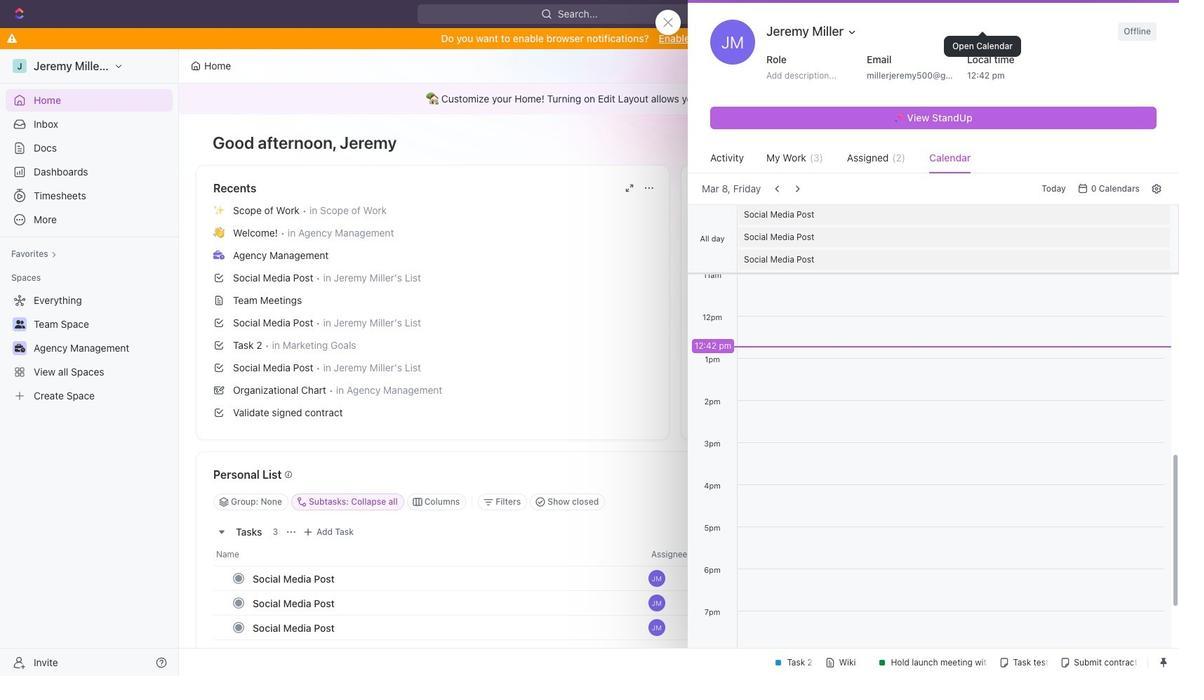 Task type: locate. For each thing, give the bounding box(es) containing it.
jeremy miller's workspace, , element
[[13, 59, 27, 73]]

business time image
[[214, 251, 225, 260]]

user group image
[[14, 320, 25, 329]]

alert
[[179, 84, 1172, 114]]

tree
[[6, 289, 173, 407]]

tree inside sidebar navigation
[[6, 289, 173, 407]]



Task type: describe. For each thing, give the bounding box(es) containing it.
sidebar navigation
[[0, 49, 182, 676]]

business time image
[[14, 344, 25, 353]]



Task type: vqa. For each thing, say whether or not it's contained in the screenshot.
Search templates... text box
no



